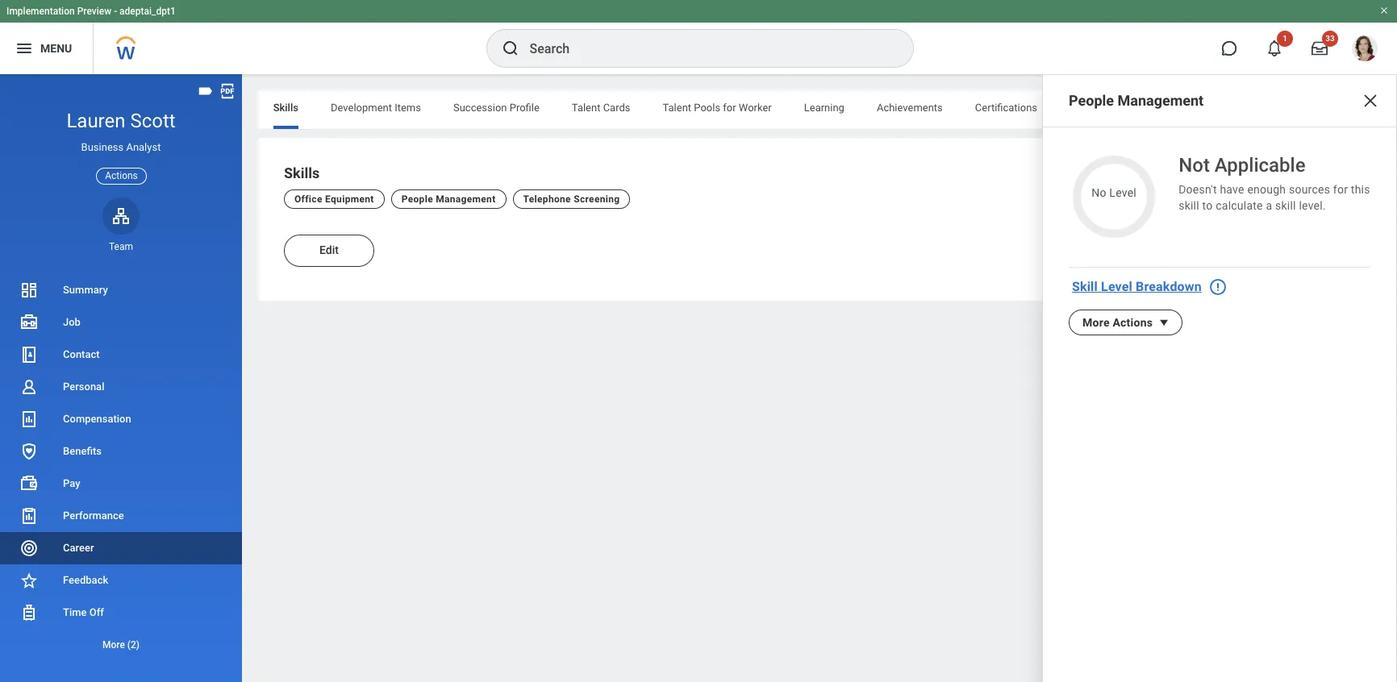 Task type: describe. For each thing, give the bounding box(es) containing it.
compensation link
[[0, 403, 242, 436]]

feedback
[[63, 574, 108, 587]]

profile logan mcneil element
[[1343, 31, 1388, 66]]

not applicable dialog
[[1043, 74, 1398, 683]]

career image
[[19, 539, 39, 558]]

time off
[[63, 607, 104, 619]]

compensation image
[[19, 410, 39, 429]]

telephone screening
[[523, 194, 620, 205]]

talent for talent cards
[[572, 102, 601, 114]]

for inside tab list
[[723, 102, 736, 114]]

items
[[395, 102, 421, 114]]

personal
[[63, 381, 104, 393]]

a
[[1266, 199, 1273, 212]]

off
[[89, 607, 104, 619]]

x image
[[1361, 91, 1381, 111]]

ins
[[1197, 102, 1211, 114]]

list containing summary
[[0, 274, 242, 662]]

people inside "button"
[[402, 194, 433, 205]]

this
[[1351, 183, 1371, 196]]

1 skill from the left
[[1179, 199, 1200, 212]]

work
[[1327, 102, 1351, 114]]

pay
[[63, 478, 80, 490]]

worker
[[739, 102, 772, 114]]

team
[[109, 241, 133, 252]]

percentcircle element
[[1069, 153, 1160, 254]]

work experienc
[[1327, 102, 1398, 114]]

certifications
[[975, 102, 1038, 114]]

job image
[[19, 313, 39, 332]]

management inside people management "button"
[[436, 194, 496, 205]]

experienc
[[1354, 102, 1398, 114]]

time off link
[[0, 597, 242, 629]]

summary image
[[19, 281, 39, 300]]

my
[[1149, 102, 1163, 114]]

business
[[81, 141, 124, 153]]

view printable version (pdf) image
[[219, 82, 236, 100]]

learning
[[804, 102, 845, 114]]

edit button
[[284, 235, 374, 267]]

summary link
[[0, 274, 242, 307]]

skill level breakdown
[[1072, 279, 1202, 295]]

people inside not applicable dialog
[[1069, 92, 1114, 109]]

my check-ins
[[1149, 102, 1211, 114]]

performance image
[[19, 507, 39, 526]]

benefits link
[[0, 436, 242, 468]]

job link
[[0, 307, 242, 339]]

view team image
[[111, 206, 131, 226]]

notifications large image
[[1267, 40, 1283, 56]]

benefits
[[63, 445, 102, 457]]

personal image
[[19, 378, 39, 397]]

team link
[[102, 197, 140, 253]]

not
[[1179, 154, 1210, 177]]

feedback link
[[0, 565, 242, 597]]

implementation preview -   adeptai_dpt1 banner
[[0, 0, 1398, 74]]

enough
[[1248, 183, 1286, 196]]

skill level breakdown button
[[1069, 268, 1231, 307]]

time off image
[[19, 604, 39, 623]]

to
[[1203, 199, 1213, 212]]

compensation
[[63, 413, 131, 425]]

tab list containing skills
[[184, 90, 1398, 129]]

career
[[63, 542, 94, 554]]

more actions button
[[1069, 310, 1183, 336]]

not applicable doesn't have enough sources for this skill to calculate a skill level.
[[1179, 154, 1371, 212]]

talent cards
[[572, 102, 631, 114]]

talent for talent pools for worker
[[663, 102, 692, 114]]

contact link
[[0, 339, 242, 371]]

check-
[[1165, 102, 1197, 114]]

level.
[[1299, 199, 1326, 212]]



Task type: vqa. For each thing, say whether or not it's contained in the screenshot.
adeptai_dpt1
yes



Task type: locate. For each thing, give the bounding box(es) containing it.
1 vertical spatial skills
[[284, 165, 320, 182]]

lauren
[[66, 110, 125, 132]]

people management inside not applicable dialog
[[1069, 92, 1204, 109]]

0 horizontal spatial people
[[402, 194, 433, 205]]

talent
[[572, 102, 601, 114], [663, 102, 692, 114]]

1 vertical spatial for
[[1334, 183, 1348, 196]]

people
[[1069, 92, 1114, 109], [402, 194, 433, 205]]

more
[[1083, 316, 1110, 329]]

0 vertical spatial actions
[[105, 170, 138, 181]]

2 talent from the left
[[663, 102, 692, 114]]

navigation pane region
[[0, 74, 242, 683]]

1 vertical spatial actions
[[1113, 316, 1153, 329]]

telephone
[[523, 194, 571, 205]]

management inside not applicable dialog
[[1118, 92, 1204, 109]]

0 vertical spatial level
[[1110, 186, 1137, 199]]

no
[[1092, 186, 1107, 199]]

development
[[331, 102, 392, 114]]

0 vertical spatial people management
[[1069, 92, 1204, 109]]

sources
[[1289, 183, 1331, 196]]

performance link
[[0, 500, 242, 533]]

performance
[[63, 510, 124, 522]]

-
[[114, 6, 117, 17]]

actions inside dropdown button
[[1113, 316, 1153, 329]]

doesn't
[[1179, 183, 1217, 196]]

0 horizontal spatial skill
[[1179, 199, 1200, 212]]

development items
[[331, 102, 421, 114]]

0 horizontal spatial for
[[723, 102, 736, 114]]

actions button
[[96, 167, 147, 185]]

scott
[[130, 110, 176, 132]]

skills left development
[[273, 102, 299, 114]]

screening
[[574, 194, 620, 205]]

actions
[[105, 170, 138, 181], [1113, 316, 1153, 329]]

level right no
[[1110, 186, 1137, 199]]

adeptai_dpt1
[[119, 6, 176, 17]]

business analyst
[[81, 141, 161, 153]]

telephone screening button
[[513, 190, 631, 209]]

pay link
[[0, 468, 242, 500]]

search image
[[501, 39, 520, 58]]

1 horizontal spatial people
[[1069, 92, 1114, 109]]

actions left the caret down icon
[[1113, 316, 1153, 329]]

skills inside tab list
[[273, 102, 299, 114]]

1 horizontal spatial talent
[[663, 102, 692, 114]]

tab list
[[184, 90, 1398, 129]]

1 horizontal spatial management
[[1118, 92, 1204, 109]]

achievements
[[877, 102, 943, 114]]

management
[[1118, 92, 1204, 109], [436, 194, 496, 205]]

profile
[[510, 102, 540, 114]]

implementation
[[6, 6, 75, 17]]

edit
[[320, 244, 339, 257]]

team lauren scott element
[[102, 240, 140, 253]]

contact image
[[19, 345, 39, 365]]

talent left pools
[[663, 102, 692, 114]]

close environment banner image
[[1380, 6, 1389, 15]]

1 vertical spatial level
[[1101, 279, 1133, 295]]

for left this
[[1334, 183, 1348, 196]]

contact
[[63, 349, 100, 361]]

pay image
[[19, 474, 39, 494]]

people management
[[1069, 92, 1204, 109], [402, 194, 496, 205]]

1 horizontal spatial actions
[[1113, 316, 1153, 329]]

talent pools for worker
[[663, 102, 772, 114]]

0 horizontal spatial talent
[[572, 102, 601, 114]]

skill
[[1072, 279, 1098, 295]]

implementation preview -   adeptai_dpt1
[[6, 6, 176, 17]]

feedback image
[[19, 571, 39, 591]]

lauren scott
[[66, 110, 176, 132]]

job
[[63, 316, 81, 328]]

benefits image
[[19, 442, 39, 462]]

breakdown
[[1136, 279, 1202, 295]]

for inside the not applicable doesn't have enough sources for this skill to calculate a skill level.
[[1334, 183, 1348, 196]]

cards
[[603, 102, 631, 114]]

0 vertical spatial management
[[1118, 92, 1204, 109]]

skill right a
[[1276, 199, 1296, 212]]

for
[[723, 102, 736, 114], [1334, 183, 1348, 196]]

1 horizontal spatial skill
[[1276, 199, 1296, 212]]

actions down business analyst on the top left of page
[[105, 170, 138, 181]]

people management button
[[391, 190, 506, 209]]

0 horizontal spatial people management
[[402, 194, 496, 205]]

office
[[295, 194, 323, 205]]

2 skill from the left
[[1276, 199, 1296, 212]]

1 vertical spatial people management
[[402, 194, 496, 205]]

level
[[1110, 186, 1137, 199], [1101, 279, 1133, 295]]

skill
[[1179, 199, 1200, 212], [1276, 199, 1296, 212]]

summary
[[63, 284, 108, 296]]

calculate
[[1216, 199, 1263, 212]]

0 vertical spatial for
[[723, 102, 736, 114]]

exclamation circle image
[[1209, 278, 1228, 297]]

talent left the cards at the top of the page
[[572, 102, 601, 114]]

succession
[[453, 102, 507, 114]]

level for skill
[[1101, 279, 1133, 295]]

1 vertical spatial people
[[402, 194, 433, 205]]

inbox large image
[[1312, 40, 1328, 56]]

skill down "doesn't"
[[1179, 199, 1200, 212]]

skills
[[273, 102, 299, 114], [284, 165, 320, 182]]

no level
[[1092, 186, 1137, 199]]

personal link
[[0, 371, 242, 403]]

career link
[[0, 533, 242, 565]]

1 horizontal spatial people management
[[1069, 92, 1204, 109]]

level for no
[[1110, 186, 1137, 199]]

preview
[[77, 6, 111, 17]]

1 vertical spatial management
[[436, 194, 496, 205]]

analyst
[[126, 141, 161, 153]]

list
[[0, 274, 242, 662]]

0 horizontal spatial actions
[[105, 170, 138, 181]]

succession profile
[[453, 102, 540, 114]]

applicable
[[1215, 154, 1306, 177]]

for right pools
[[723, 102, 736, 114]]

level right skill
[[1101, 279, 1133, 295]]

office equipment
[[295, 194, 374, 205]]

have
[[1220, 183, 1245, 196]]

actions inside 'popup button'
[[105, 170, 138, 181]]

more actions
[[1083, 316, 1153, 329]]

caret down image
[[1156, 315, 1173, 331]]

time
[[63, 607, 87, 619]]

equipment
[[325, 194, 374, 205]]

0 horizontal spatial management
[[436, 194, 496, 205]]

0 vertical spatial skills
[[273, 102, 299, 114]]

1 horizontal spatial for
[[1334, 183, 1348, 196]]

education
[[1070, 102, 1117, 114]]

tag image
[[197, 82, 215, 100]]

people right equipment
[[402, 194, 433, 205]]

skills up office
[[284, 165, 320, 182]]

people management inside "button"
[[402, 194, 496, 205]]

1 talent from the left
[[572, 102, 601, 114]]

0 vertical spatial people
[[1069, 92, 1114, 109]]

people left my
[[1069, 92, 1114, 109]]

office equipment button
[[284, 190, 385, 209]]

level inside percentcircle "element"
[[1110, 186, 1137, 199]]

pools
[[694, 102, 721, 114]]

level inside popup button
[[1101, 279, 1133, 295]]



